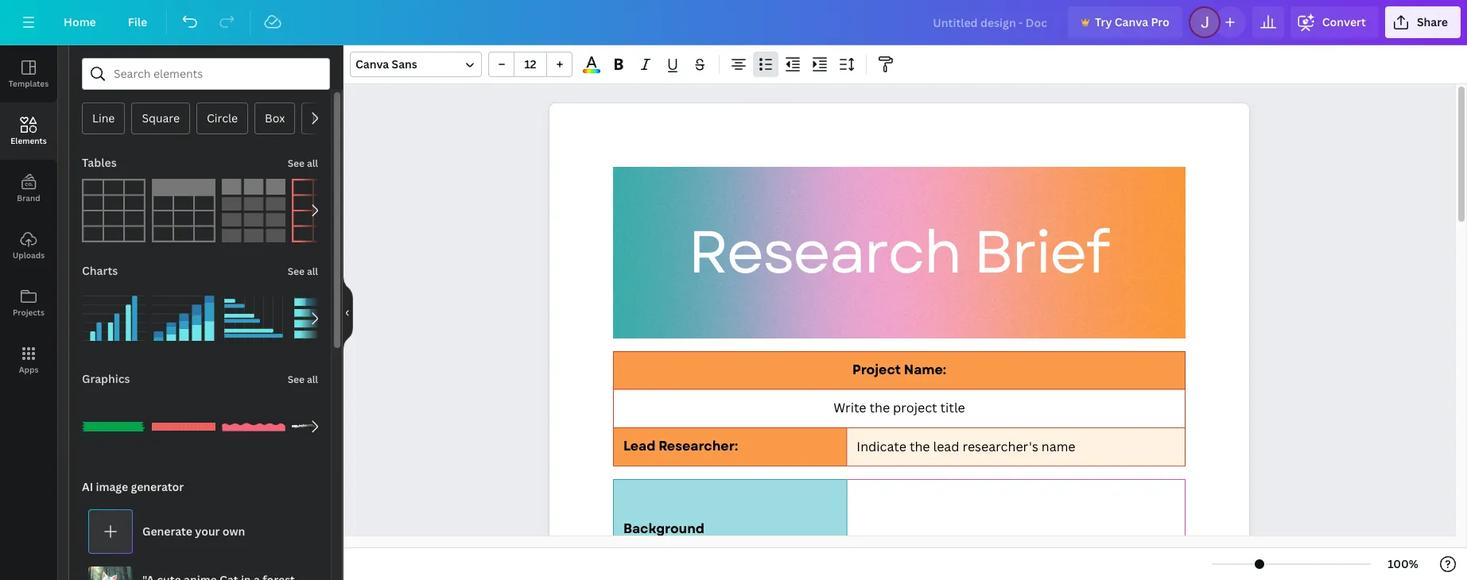 Task type: describe. For each thing, give the bounding box(es) containing it.
try canva pro
[[1096, 14, 1170, 29]]

brief
[[974, 210, 1109, 296]]

graphics
[[82, 372, 130, 387]]

image
[[96, 480, 128, 495]]

tables button
[[80, 147, 118, 179]]

see for tables
[[288, 157, 305, 170]]

convert button
[[1291, 6, 1380, 38]]

research
[[689, 210, 961, 296]]

rectangle
[[312, 111, 365, 126]]

research brief
[[689, 210, 1109, 296]]

100% button
[[1378, 552, 1430, 578]]

ai image generator
[[82, 480, 184, 495]]

box button
[[255, 103, 295, 134]]

circle button
[[197, 103, 248, 134]]

see for graphics
[[288, 373, 305, 387]]

share
[[1418, 14, 1449, 29]]

brand
[[17, 193, 40, 204]]

charts
[[82, 263, 118, 278]]

line button
[[82, 103, 125, 134]]

easter banner image
[[152, 395, 216, 459]]

elements
[[11, 135, 47, 146]]

brand button
[[0, 160, 57, 217]]

apps
[[19, 364, 38, 376]]

projects
[[13, 307, 45, 318]]

home link
[[51, 6, 109, 38]]

your
[[195, 524, 220, 539]]

3 add this table to the canvas image from the left
[[222, 179, 286, 243]]

all for charts
[[307, 265, 318, 278]]

own
[[223, 524, 245, 539]]

templates
[[9, 78, 49, 89]]

pro
[[1152, 14, 1170, 29]]

see all button for tables
[[286, 147, 320, 179]]

color range image
[[583, 69, 601, 73]]

file button
[[115, 6, 160, 38]]

canva inside 'dropdown button'
[[356, 56, 389, 72]]

all for graphics
[[307, 373, 318, 387]]

see all button for graphics
[[286, 364, 320, 395]]

hide image
[[343, 275, 353, 351]]

see all for graphics
[[288, 373, 318, 387]]

torn paper banner with space for text image
[[292, 395, 356, 459]]

see all for tables
[[288, 157, 318, 170]]

2 add this table to the canvas image from the left
[[152, 179, 216, 243]]



Task type: locate. For each thing, give the bounding box(es) containing it.
see left hide image
[[288, 265, 305, 278]]

1 vertical spatial see all button
[[286, 255, 320, 287]]

0 vertical spatial see all button
[[286, 147, 320, 179]]

apps button
[[0, 332, 57, 389]]

all up torn paper banner with space for text image
[[307, 373, 318, 387]]

1 vertical spatial see
[[288, 265, 305, 278]]

share button
[[1386, 6, 1462, 38]]

see all up torn paper banner with space for text image
[[288, 373, 318, 387]]

3 see all button from the top
[[286, 364, 320, 395]]

canva
[[1115, 14, 1149, 29], [356, 56, 389, 72]]

canva sans
[[356, 56, 418, 72]]

see
[[288, 157, 305, 170], [288, 265, 305, 278], [288, 373, 305, 387]]

rectangle button
[[302, 103, 376, 134]]

1 see from the top
[[288, 157, 305, 170]]

box
[[265, 111, 285, 126]]

playful decorative wavy banner image
[[222, 395, 286, 459]]

all
[[307, 157, 318, 170], [307, 265, 318, 278], [307, 373, 318, 387]]

2 vertical spatial see
[[288, 373, 305, 387]]

1 vertical spatial canva
[[356, 56, 389, 72]]

1 add this table to the canvas image from the left
[[82, 179, 146, 243]]

generate
[[142, 524, 193, 539]]

see up torn paper banner with space for text image
[[288, 373, 305, 387]]

3 see all from the top
[[288, 373, 318, 387]]

see all button left hide image
[[286, 255, 320, 287]]

see all button right playful decorative wavy banner image
[[286, 364, 320, 395]]

see all down box button
[[288, 157, 318, 170]]

group
[[489, 52, 573, 77], [82, 278, 146, 351], [152, 278, 216, 351], [222, 278, 286, 351], [292, 287, 356, 351], [82, 386, 146, 459], [152, 395, 216, 459], [222, 395, 286, 459], [292, 395, 356, 459]]

1 all from the top
[[307, 157, 318, 170]]

see all for charts
[[288, 265, 318, 278]]

1 horizontal spatial canva
[[1115, 14, 1149, 29]]

line
[[92, 111, 115, 126]]

Design title text field
[[921, 6, 1062, 38]]

0 vertical spatial see
[[288, 157, 305, 170]]

2 vertical spatial all
[[307, 373, 318, 387]]

0 vertical spatial all
[[307, 157, 318, 170]]

see all button for charts
[[286, 255, 320, 287]]

projects button
[[0, 274, 57, 332]]

charts button
[[80, 255, 120, 287]]

2 see from the top
[[288, 265, 305, 278]]

see all button
[[286, 147, 320, 179], [286, 255, 320, 287], [286, 364, 320, 395]]

home
[[64, 14, 96, 29]]

canva left sans
[[356, 56, 389, 72]]

uploads
[[13, 250, 45, 261]]

see for charts
[[288, 265, 305, 278]]

generator
[[131, 480, 184, 495]]

canva sans button
[[350, 52, 482, 77]]

elements button
[[0, 103, 57, 160]]

see all button down box button
[[286, 147, 320, 179]]

– – number field
[[520, 56, 542, 72]]

playful decorative ribbon banner image
[[82, 395, 146, 459]]

100%
[[1389, 557, 1419, 572]]

uploads button
[[0, 217, 57, 274]]

2 see all from the top
[[288, 265, 318, 278]]

see all
[[288, 157, 318, 170], [288, 265, 318, 278], [288, 373, 318, 387]]

canva inside "button"
[[1115, 14, 1149, 29]]

sans
[[392, 56, 418, 72]]

canva right try
[[1115, 14, 1149, 29]]

3 all from the top
[[307, 373, 318, 387]]

4 add this table to the canvas image from the left
[[292, 179, 356, 243]]

generate your own
[[142, 524, 245, 539]]

try canva pro button
[[1068, 6, 1183, 38]]

see down box button
[[288, 157, 305, 170]]

square
[[142, 111, 180, 126]]

templates button
[[0, 45, 57, 103]]

convert
[[1323, 14, 1367, 29]]

3 see from the top
[[288, 373, 305, 387]]

2 vertical spatial see all button
[[286, 364, 320, 395]]

1 see all button from the top
[[286, 147, 320, 179]]

try
[[1096, 14, 1113, 29]]

side panel tab list
[[0, 45, 57, 389]]

Search elements search field
[[114, 59, 298, 89]]

add this table to the canvas image
[[82, 179, 146, 243], [152, 179, 216, 243], [222, 179, 286, 243], [292, 179, 356, 243]]

graphics button
[[80, 364, 132, 395]]

0 vertical spatial canva
[[1115, 14, 1149, 29]]

2 all from the top
[[307, 265, 318, 278]]

all left hide image
[[307, 265, 318, 278]]

1 vertical spatial all
[[307, 265, 318, 278]]

circle
[[207, 111, 238, 126]]

2 see all button from the top
[[286, 255, 320, 287]]

0 vertical spatial see all
[[288, 157, 318, 170]]

tables
[[82, 155, 117, 170]]

0 horizontal spatial canva
[[356, 56, 389, 72]]

Research Brief text field
[[550, 103, 1250, 581]]

file
[[128, 14, 147, 29]]

all for tables
[[307, 157, 318, 170]]

1 see all from the top
[[288, 157, 318, 170]]

see all left hide image
[[288, 265, 318, 278]]

1 vertical spatial see all
[[288, 265, 318, 278]]

all down rectangle button
[[307, 157, 318, 170]]

main menu bar
[[0, 0, 1468, 45]]

ai
[[82, 480, 93, 495]]

square button
[[132, 103, 190, 134]]

2 vertical spatial see all
[[288, 373, 318, 387]]



Task type: vqa. For each thing, say whether or not it's contained in the screenshot.
Try Canva Pro button
yes



